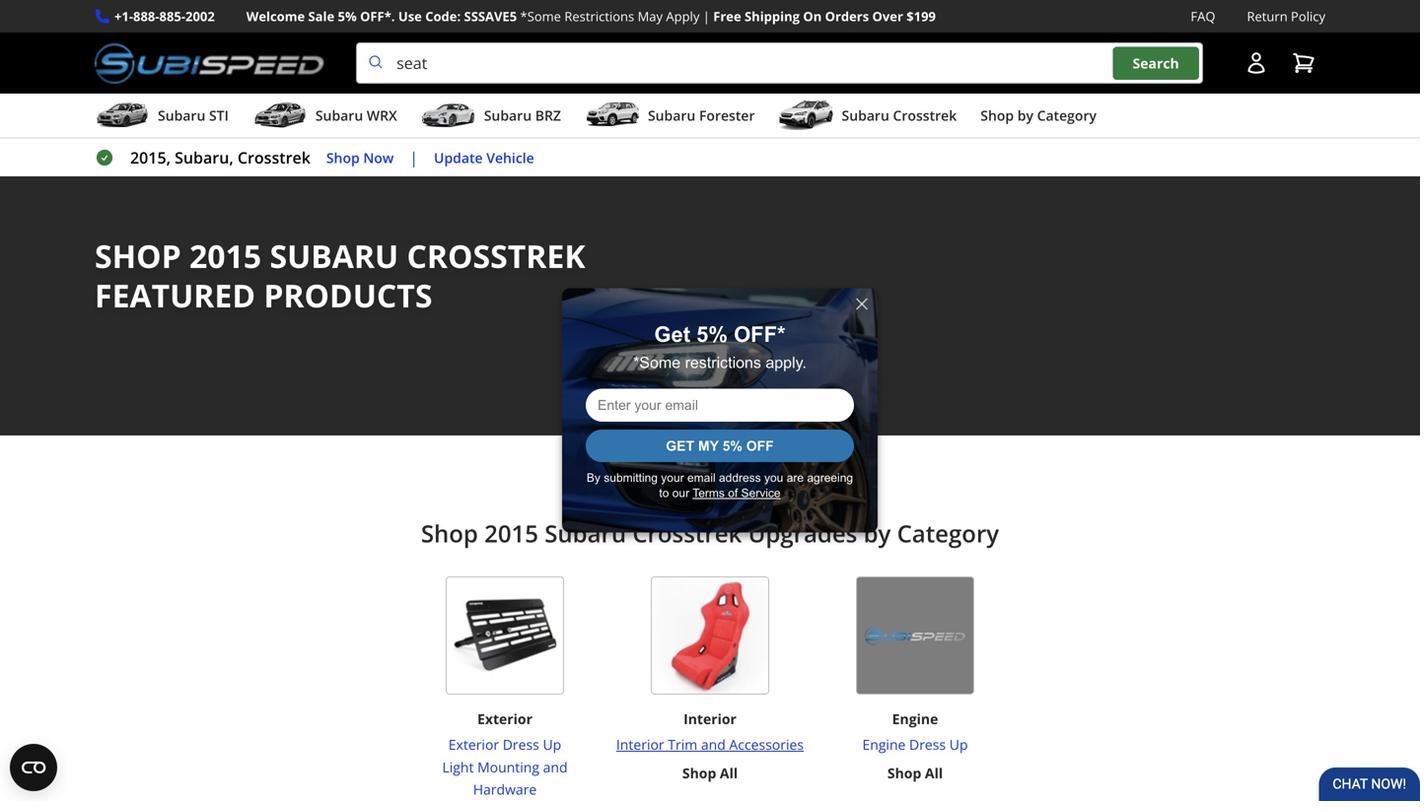 Task type: describe. For each thing, give the bounding box(es) containing it.
open widget image
[[10, 745, 57, 792]]

may
[[638, 7, 663, 25]]

search button
[[1113, 47, 1199, 80]]

faq
[[1191, 7, 1216, 25]]

shop by category button
[[981, 98, 1097, 137]]

888-
[[133, 7, 159, 25]]

use
[[398, 7, 422, 25]]

subaru forester button
[[585, 98, 755, 137]]

1 vertical spatial by
[[864, 518, 891, 550]]

a subaru sti thumbnail image image
[[95, 101, 150, 130]]

now
[[363, 148, 394, 167]]

mounting
[[477, 758, 539, 777]]

return
[[1247, 7, 1288, 25]]

a subaru brz thumbnail image image
[[421, 101, 476, 130]]

welcome sale 5% off*. use code: sssave5 *some restrictions may apply | free shipping on orders over $199
[[246, 7, 936, 25]]

category inside the shop by category dropdown button
[[1037, 106, 1097, 125]]

shop for shop 2015 subaru crosstrek upgrades by category
[[421, 518, 478, 550]]

crosstrek inside dropdown button
[[893, 106, 957, 125]]

5%
[[338, 7, 357, 25]]

all inside the engine engine dress up shop all
[[925, 764, 943, 783]]

by inside dropdown button
[[1018, 106, 1034, 125]]

interior interior trim and accessories shop all
[[616, 710, 804, 783]]

shop now link
[[326, 147, 394, 169]]

0 vertical spatial |
[[703, 7, 710, 25]]

vehicle
[[486, 148, 534, 167]]

shop by category
[[981, 106, 1097, 125]]

/
[[126, 97, 132, 118]]

2015 for shop
[[189, 235, 262, 278]]

policy
[[1291, 7, 1326, 25]]

subaru for subaru sti
[[158, 106, 205, 125]]

subaru for subaru wrx
[[315, 106, 363, 125]]

2015, subaru, crosstrek
[[130, 147, 311, 168]]

shipping
[[745, 7, 800, 25]]

1 vertical spatial exterior
[[449, 736, 499, 755]]

1 vertical spatial engine
[[862, 736, 906, 755]]

885-
[[159, 7, 185, 25]]

apply
[[666, 7, 700, 25]]

shop inside the engine engine dress up shop all
[[888, 764, 922, 783]]

2002
[[185, 7, 215, 25]]

dress for engine
[[909, 736, 946, 755]]

faq link
[[1191, 6, 1216, 27]]

exterior image image
[[446, 577, 564, 695]]

*some
[[520, 7, 561, 25]]

shop all link for shop
[[682, 763, 738, 785]]

shop inside interior interior trim and accessories shop all
[[682, 764, 716, 783]]

a subaru forester thumbnail image image
[[585, 101, 640, 130]]

sssave5
[[464, 7, 517, 25]]

up for mounting
[[543, 736, 561, 755]]

wrx
[[367, 106, 397, 125]]

+1-888-885-2002
[[114, 7, 215, 25]]

home image
[[95, 100, 110, 116]]

restrictions
[[565, 7, 634, 25]]

shop
[[95, 235, 181, 278]]

return policy link
[[1247, 6, 1326, 27]]

subaru wrx
[[315, 106, 397, 125]]

shop all link for all
[[888, 763, 943, 785]]

off*.
[[360, 7, 395, 25]]

and inside exterior exterior dress up light mounting and hardware
[[543, 758, 568, 777]]

update vehicle
[[434, 148, 534, 167]]

subaru crosstrek
[[842, 106, 957, 125]]

up for all
[[950, 736, 968, 755]]

subaru for subaru brz
[[484, 106, 532, 125]]

subaru wrx button
[[252, 98, 397, 137]]



Task type: locate. For each thing, give the bounding box(es) containing it.
1 all from the left
[[720, 764, 738, 783]]

|
[[703, 7, 710, 25], [410, 147, 418, 168]]

interior up interior trim and accessories link
[[684, 710, 737, 729]]

engine image image
[[856, 577, 974, 695]]

subaru for subaru crosstrek
[[842, 106, 890, 125]]

0 horizontal spatial interior
[[616, 736, 664, 755]]

a subaru wrx thumbnail image image
[[252, 101, 308, 130]]

1 horizontal spatial up
[[950, 736, 968, 755]]

welcome
[[246, 7, 305, 25]]

1 up from the left
[[543, 736, 561, 755]]

subaru inside dropdown button
[[484, 106, 532, 125]]

1 shop all link from the left
[[682, 763, 738, 785]]

1 vertical spatial and
[[543, 758, 568, 777]]

engine engine dress up shop all
[[862, 710, 968, 783]]

subispeed logo image
[[95, 43, 325, 84]]

shop 2015 subaru crosstrek upgrades by category
[[421, 518, 999, 550]]

by
[[1018, 106, 1034, 125], [864, 518, 891, 550]]

interior left "trim" on the bottom left of page
[[616, 736, 664, 755]]

2 horizontal spatial 2015
[[484, 518, 539, 550]]

crosstrek
[[227, 99, 284, 117], [893, 106, 957, 125], [238, 147, 311, 168], [633, 518, 742, 550]]

+1-888-885-2002 link
[[114, 6, 215, 27]]

subaru brz button
[[421, 98, 561, 137]]

| left free
[[703, 7, 710, 25]]

0 vertical spatial interior
[[684, 710, 737, 729]]

subaru inside dropdown button
[[842, 106, 890, 125]]

0 vertical spatial exterior
[[477, 710, 533, 729]]

and right "trim" on the bottom left of page
[[701, 736, 726, 755]]

subaru inside 'dropdown button'
[[648, 106, 696, 125]]

shop all link down interior trim and accessories link
[[682, 763, 738, 785]]

shop inside dropdown button
[[981, 106, 1014, 125]]

interior trim and accessories link
[[616, 734, 804, 757]]

shop
[[981, 106, 1014, 125], [326, 148, 360, 167], [421, 518, 478, 550], [682, 764, 716, 783], [888, 764, 922, 783]]

shop for shop now
[[326, 148, 360, 167]]

on
[[803, 7, 822, 25]]

exterior up exterior dress up 'link'
[[477, 710, 533, 729]]

subaru crosstrek button
[[779, 98, 957, 137]]

engine
[[892, 710, 938, 729], [862, 736, 906, 755]]

subaru,
[[175, 147, 233, 168]]

update
[[434, 148, 483, 167]]

interior
[[684, 710, 737, 729], [616, 736, 664, 755]]

1 horizontal spatial category
[[1037, 106, 1097, 125]]

light mounting and hardware link
[[410, 757, 600, 802]]

all
[[720, 764, 738, 783], [925, 764, 943, 783]]

1 horizontal spatial all
[[925, 764, 943, 783]]

shop for shop by category
[[981, 106, 1014, 125]]

subaru for subaru forester
[[648, 106, 696, 125]]

0 horizontal spatial all
[[720, 764, 738, 783]]

2015 inside shop 2015 subaru crosstrek featured products
[[189, 235, 262, 278]]

up inside exterior exterior dress up light mounting and hardware
[[543, 736, 561, 755]]

button image
[[1245, 51, 1268, 75]]

all inside interior interior trim and accessories shop all
[[720, 764, 738, 783]]

up
[[543, 736, 561, 755], [950, 736, 968, 755]]

$199
[[907, 7, 936, 25]]

0 horizontal spatial up
[[543, 736, 561, 755]]

2015 subaru crosstrek link
[[148, 99, 300, 117]]

0 horizontal spatial and
[[543, 758, 568, 777]]

1 horizontal spatial and
[[701, 736, 726, 755]]

featured
[[95, 274, 255, 317]]

0 vertical spatial category
[[1037, 106, 1097, 125]]

subaru
[[180, 99, 223, 117], [158, 106, 205, 125], [315, 106, 363, 125], [484, 106, 532, 125], [648, 106, 696, 125], [842, 106, 890, 125], [545, 518, 626, 550]]

1 horizontal spatial interior
[[684, 710, 737, 729]]

sale
[[308, 7, 335, 25]]

1 dress from the left
[[503, 736, 539, 755]]

search
[[1133, 54, 1179, 72]]

orders
[[825, 7, 869, 25]]

subaru sti button
[[95, 98, 229, 137]]

2 vertical spatial 2015
[[484, 518, 539, 550]]

brz
[[535, 106, 561, 125]]

hardware
[[473, 781, 537, 800]]

shop now
[[326, 148, 394, 167]]

dress for exterior
[[503, 736, 539, 755]]

and
[[701, 736, 726, 755], [543, 758, 568, 777]]

trim
[[668, 736, 698, 755]]

subaru sti
[[158, 106, 229, 125]]

exterior
[[477, 710, 533, 729], [449, 736, 499, 755]]

0 horizontal spatial category
[[897, 518, 999, 550]]

dress
[[503, 736, 539, 755], [909, 736, 946, 755]]

2 up from the left
[[950, 736, 968, 755]]

subaru forester
[[648, 106, 755, 125]]

2 dress from the left
[[909, 736, 946, 755]]

1 vertical spatial |
[[410, 147, 418, 168]]

forester
[[699, 106, 755, 125]]

code:
[[425, 7, 461, 25]]

sti
[[209, 106, 229, 125]]

shop 2015 subaru crosstrek featured products
[[95, 235, 585, 317]]

1 horizontal spatial |
[[703, 7, 710, 25]]

1 horizontal spatial 2015
[[189, 235, 262, 278]]

up inside the engine engine dress up shop all
[[950, 736, 968, 755]]

0 vertical spatial by
[[1018, 106, 1034, 125]]

dress inside the engine engine dress up shop all
[[909, 736, 946, 755]]

2 shop all link from the left
[[888, 763, 943, 785]]

0 horizontal spatial 2015
[[148, 99, 177, 117]]

1 vertical spatial 2015
[[189, 235, 262, 278]]

0 vertical spatial engine
[[892, 710, 938, 729]]

| right now
[[410, 147, 418, 168]]

1 horizontal spatial by
[[1018, 106, 1034, 125]]

2015 for shop
[[484, 518, 539, 550]]

2 all from the left
[[925, 764, 943, 783]]

exterior exterior dress up light mounting and hardware
[[442, 710, 568, 800]]

1 vertical spatial interior
[[616, 736, 664, 755]]

2015
[[148, 99, 177, 117], [189, 235, 262, 278], [484, 518, 539, 550]]

and right mounting
[[543, 758, 568, 777]]

update vehicle button
[[434, 147, 534, 169]]

0 vertical spatial 2015
[[148, 99, 177, 117]]

0 horizontal spatial shop all link
[[682, 763, 738, 785]]

all down engine dress up link at right bottom
[[925, 764, 943, 783]]

0 horizontal spatial |
[[410, 147, 418, 168]]

light
[[442, 758, 474, 777]]

and inside interior interior trim and accessories shop all
[[701, 736, 726, 755]]

products
[[264, 274, 432, 317]]

a subaru crosstrek thumbnail image image
[[779, 101, 834, 130]]

subaru
[[270, 235, 399, 278]]

exterior up light
[[449, 736, 499, 755]]

shop all link down engine dress up link at right bottom
[[888, 763, 943, 785]]

+1-
[[114, 7, 133, 25]]

0 horizontal spatial by
[[864, 518, 891, 550]]

upgrades
[[748, 518, 857, 550]]

2015,
[[130, 147, 171, 168]]

search input field
[[356, 43, 1203, 84]]

0 horizontal spatial dress
[[503, 736, 539, 755]]

category
[[1037, 106, 1097, 125], [897, 518, 999, 550]]

1 horizontal spatial shop all link
[[888, 763, 943, 785]]

interior image image
[[651, 577, 769, 695]]

accessories
[[729, 736, 804, 755]]

shop all link
[[682, 763, 738, 785], [888, 763, 943, 785]]

over
[[872, 7, 903, 25]]

subaru brz
[[484, 106, 561, 125]]

crosstrek
[[407, 235, 585, 278]]

dress inside exterior exterior dress up light mounting and hardware
[[503, 736, 539, 755]]

exterior dress up link
[[410, 734, 600, 757]]

2015 subaru crosstrek
[[148, 99, 284, 117]]

return policy
[[1247, 7, 1326, 25]]

1 vertical spatial category
[[897, 518, 999, 550]]

1 horizontal spatial dress
[[909, 736, 946, 755]]

0 vertical spatial and
[[701, 736, 726, 755]]

engine dress up link
[[862, 734, 968, 757]]

free
[[713, 7, 741, 25]]

all down interior trim and accessories link
[[720, 764, 738, 783]]



Task type: vqa. For each thing, say whether or not it's contained in the screenshot.
CROSSTREK at the left of the page
yes



